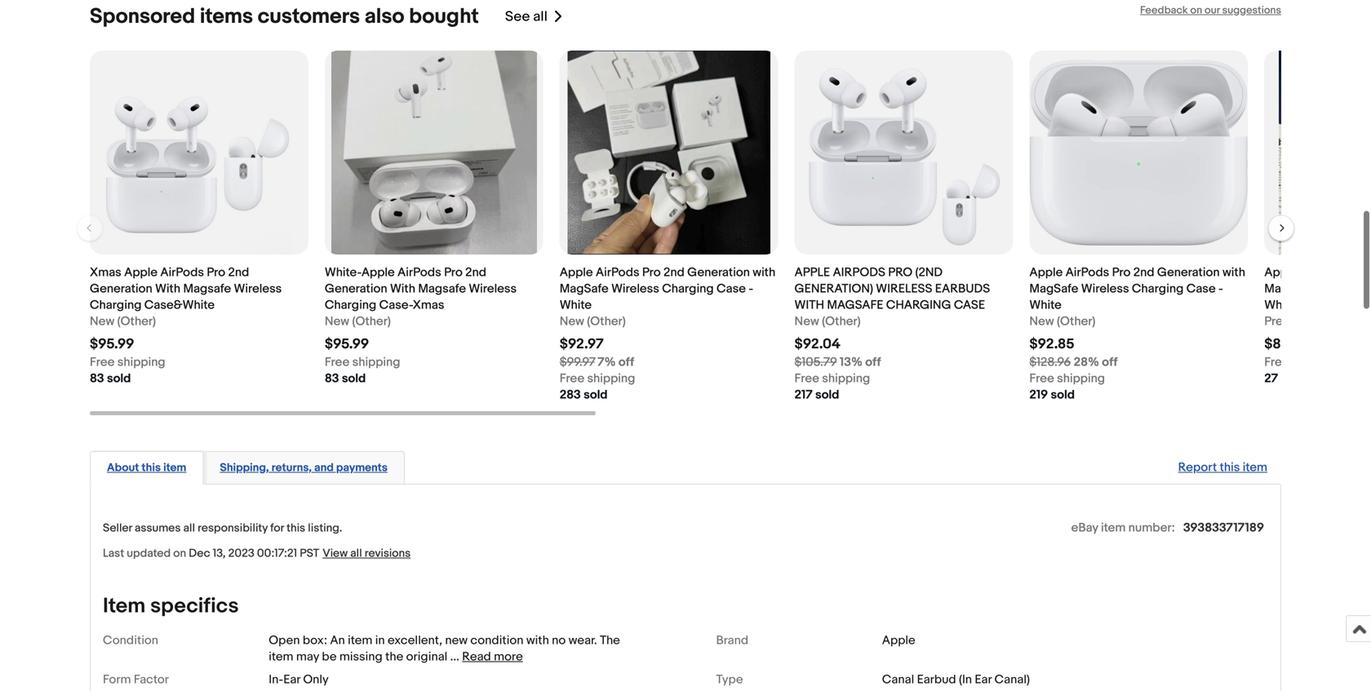 Task type: locate. For each thing, give the bounding box(es) containing it.
free shipping text field for $105.79
[[795, 371, 870, 387]]

ear right (in
[[975, 672, 992, 687]]

wireless inside xmas apple airpods pro 2nd generation with magsafe wireless charging case&white new (other) $95.99 free shipping 83 sold
[[234, 282, 282, 296]]

this right for
[[287, 521, 305, 535]]

ebay item number: 393833717189
[[1071, 521, 1264, 535]]

2 new (other) text field from the left
[[325, 313, 391, 330]]

free up 283
[[560, 371, 584, 386]]

2 ear from the left
[[975, 672, 992, 687]]

on left our
[[1190, 4, 1202, 17]]

item right ebay
[[1101, 521, 1126, 535]]

0 horizontal spatial xmas
[[90, 265, 121, 280]]

1 horizontal spatial free shipping text field
[[325, 354, 400, 371]]

new inside xmas apple airpods pro 2nd generation with magsafe wireless charging case&white new (other) $95.99 free shipping 83 sold
[[90, 314, 114, 329]]

new up $92.85
[[1030, 314, 1054, 329]]

pre-
[[1264, 314, 1288, 329]]

$95.99 up 83 sold text field
[[325, 336, 369, 353]]

0 horizontal spatial 83
[[90, 371, 104, 386]]

2 (other) from the left
[[352, 314, 391, 329]]

$95.99 text field for free
[[90, 336, 134, 353]]

original
[[406, 650, 448, 664]]

shipping down 7%
[[587, 371, 635, 386]]

apple airpods pro 2 pre-owned $85.00 free shipping 27 sold
[[1264, 265, 1371, 386]]

0 horizontal spatial case
[[717, 282, 746, 296]]

1 magsafe from the left
[[560, 282, 609, 296]]

apple up $92.97
[[560, 265, 593, 280]]

1 free shipping text field from the left
[[560, 371, 635, 387]]

$95.99 text field up 83 sold text box
[[90, 336, 134, 353]]

2nd
[[228, 265, 249, 280], [465, 265, 486, 280], [664, 265, 685, 280], [1133, 265, 1155, 280]]

2 vertical spatial all
[[350, 547, 362, 561]]

1 free shipping text field from the left
[[90, 354, 165, 371]]

1 case from the left
[[717, 282, 746, 296]]

2 horizontal spatial with
[[1223, 265, 1245, 280]]

previous price $128.96 28% off text field
[[1030, 354, 1118, 371]]

0 horizontal spatial with
[[155, 282, 180, 296]]

tab list
[[90, 448, 1281, 485]]

new down white-
[[325, 314, 349, 329]]

shipping
[[117, 355, 165, 370], [352, 355, 400, 370], [1292, 355, 1340, 370], [587, 371, 635, 386], [822, 371, 870, 386], [1057, 371, 1105, 386]]

4 new (other) text field from the left
[[795, 313, 861, 330]]

5 (other) from the left
[[1057, 314, 1096, 329]]

new for $92.97
[[560, 314, 584, 329]]

and
[[314, 461, 334, 475]]

1 horizontal spatial off
[[865, 355, 881, 370]]

apple up case&white
[[124, 265, 158, 280]]

airpods up case&white
[[160, 265, 204, 280]]

off right 28%
[[1102, 355, 1118, 370]]

all right view
[[350, 547, 362, 561]]

apple up the canal
[[882, 633, 915, 648]]

airpods inside apple airpods pro 2 pre-owned $85.00 free shipping 27 sold
[[1301, 265, 1344, 280]]

1 83 from the left
[[90, 371, 104, 386]]

magsafe inside 'white-apple airpods pro 2nd generation with magsafe wireless charging case-xmas new (other) $95.99 free shipping 83 sold'
[[418, 282, 466, 296]]

2 wireless from the left
[[469, 282, 517, 296]]

0 horizontal spatial magsafe
[[183, 282, 231, 296]]

1 horizontal spatial case
[[1186, 282, 1216, 296]]

4 (other) from the left
[[822, 314, 861, 329]]

charging inside apple airpods pro 2nd generation with magsafe wireless charging case - white new (other) $92.85 $128.96 28% off free shipping 219 sold
[[1132, 282, 1184, 296]]

off inside apple airpods pro 2nd generation with magsafe wireless charging case - white new (other) $92.97 $99.97 7% off free shipping 283 sold
[[619, 355, 634, 370]]

2nd inside apple airpods pro 2nd generation with magsafe wireless charging case - white new (other) $92.85 $128.96 28% off free shipping 219 sold
[[1133, 265, 1155, 280]]

1 ear from the left
[[283, 672, 300, 687]]

0 horizontal spatial off
[[619, 355, 634, 370]]

new inside apple airpods pro (2nd generation) wireless earbuds with magsafe charging case new (other) $92.04 $105.79 13% off free shipping 217 sold
[[795, 314, 819, 329]]

form
[[103, 672, 131, 687]]

1 horizontal spatial $95.99
[[325, 336, 369, 353]]

shipping inside xmas apple airpods pro 2nd generation with magsafe wireless charging case&white new (other) $95.99 free shipping 83 sold
[[117, 355, 165, 370]]

pro
[[888, 265, 913, 280]]

New (Other) text field
[[90, 313, 156, 330], [325, 313, 391, 330], [560, 313, 626, 330], [795, 313, 861, 330]]

1 new from the left
[[90, 314, 114, 329]]

new inside apple airpods pro 2nd generation with magsafe wireless charging case - white new (other) $92.97 $99.97 7% off free shipping 283 sold
[[560, 314, 584, 329]]

free shipping text field for $92.97
[[560, 371, 635, 387]]

off
[[619, 355, 634, 370], [865, 355, 881, 370], [1102, 355, 1118, 370]]

airpods left 2
[[1301, 265, 1344, 280]]

new (other) text field down the with
[[795, 313, 861, 330]]

5 new from the left
[[1030, 314, 1054, 329]]

(other) inside xmas apple airpods pro 2nd generation with magsafe wireless charging case&white new (other) $95.99 free shipping 83 sold
[[117, 314, 156, 329]]

apple airpods pro 2nd generation with magsafe wireless charging case - white new (other) $92.97 $99.97 7% off free shipping 283 sold
[[560, 265, 776, 402]]

(other) down magsafe
[[822, 314, 861, 329]]

1 wireless from the left
[[234, 282, 282, 296]]

apple
[[795, 265, 830, 280]]

pro for apple airpods pro 2nd generation with magsafe wireless charging case - white new (other) $92.85 $128.96 28% off free shipping 219 sold
[[1112, 265, 1131, 280]]

2 horizontal spatial this
[[1220, 460, 1240, 475]]

3 2nd from the left
[[664, 265, 685, 280]]

may
[[296, 650, 319, 664]]

1 horizontal spatial white
[[1030, 298, 1062, 313]]

apple up pre-
[[1264, 265, 1298, 280]]

with inside xmas apple airpods pro 2nd generation with magsafe wireless charging case&white new (other) $95.99 free shipping 83 sold
[[155, 282, 180, 296]]

3 new from the left
[[560, 314, 584, 329]]

report this item link
[[1170, 452, 1276, 483]]

2nd inside apple airpods pro 2nd generation with magsafe wireless charging case - white new (other) $92.97 $99.97 7% off free shipping 283 sold
[[664, 265, 685, 280]]

3 pro from the left
[[642, 265, 661, 280]]

earbuds
[[935, 282, 990, 296]]

new
[[445, 633, 468, 648]]

83 sold text field
[[90, 371, 131, 387]]

2nd inside 'white-apple airpods pro 2nd generation with magsafe wireless charging case-xmas new (other) $95.99 free shipping 83 sold'
[[465, 265, 486, 280]]

generation)
[[795, 282, 873, 296]]

apple airpods pro (2nd generation) wireless earbuds with magsafe charging case new (other) $92.04 $105.79 13% off free shipping 217 sold
[[795, 265, 990, 402]]

2 with from the left
[[390, 282, 415, 296]]

new up 83 sold text box
[[90, 314, 114, 329]]

with inside 'white-apple airpods pro 2nd generation with magsafe wireless charging case-xmas new (other) $95.99 free shipping 83 sold'
[[390, 282, 415, 296]]

shipping inside apple airpods pro (2nd generation) wireless earbuds with magsafe charging case new (other) $92.04 $105.79 13% off free shipping 217 sold
[[822, 371, 870, 386]]

generation
[[687, 265, 750, 280], [1157, 265, 1220, 280], [90, 282, 152, 296], [325, 282, 387, 296]]

new inside apple airpods pro 2nd generation with magsafe wireless charging case - white new (other) $92.85 $128.96 28% off free shipping 219 sold
[[1030, 314, 1054, 329]]

1 horizontal spatial all
[[350, 547, 362, 561]]

4 pro from the left
[[1112, 265, 1131, 280]]

free shipping text field down case&white
[[90, 354, 165, 371]]

only
[[303, 672, 329, 687]]

1 horizontal spatial 83
[[325, 371, 339, 386]]

(other)
[[117, 314, 156, 329], [352, 314, 391, 329], [587, 314, 626, 329], [822, 314, 861, 329], [1057, 314, 1096, 329]]

$95.99 text field up 83 sold text field
[[325, 336, 369, 353]]

13%
[[840, 355, 863, 370]]

2 2nd from the left
[[465, 265, 486, 280]]

$95.99 inside 'white-apple airpods pro 2nd generation with magsafe wireless charging case-xmas new (other) $95.99 free shipping 83 sold'
[[325, 336, 369, 353]]

2 magsafe from the left
[[1030, 282, 1079, 296]]

1 2nd from the left
[[228, 265, 249, 280]]

pro inside 'white-apple airpods pro 2nd generation with magsafe wireless charging case-xmas new (other) $95.99 free shipping 83 sold'
[[444, 265, 463, 280]]

magsafe for $92.97
[[560, 282, 609, 296]]

white up $92.97
[[560, 298, 592, 313]]

(other) down case-
[[352, 314, 391, 329]]

2 83 from the left
[[325, 371, 339, 386]]

customers
[[258, 4, 360, 29]]

0 horizontal spatial free shipping text field
[[90, 354, 165, 371]]

new
[[90, 314, 114, 329], [325, 314, 349, 329], [560, 314, 584, 329], [795, 314, 819, 329], [1030, 314, 1054, 329]]

with
[[795, 298, 824, 313]]

2 horizontal spatial free shipping text field
[[1264, 354, 1340, 371]]

apple for apple airpods pro 2nd generation with magsafe wireless charging case - white new (other) $92.97 $99.97 7% off free shipping 283 sold
[[560, 265, 593, 280]]

feedback on our suggestions
[[1140, 4, 1281, 17]]

1 magsafe from the left
[[183, 282, 231, 296]]

1 horizontal spatial $95.99 text field
[[325, 336, 369, 353]]

1 horizontal spatial on
[[1190, 4, 1202, 17]]

0 horizontal spatial -
[[749, 282, 753, 296]]

white inside apple airpods pro 2nd generation with magsafe wireless charging case - white new (other) $92.85 $128.96 28% off free shipping 219 sold
[[1030, 298, 1062, 313]]

2 new from the left
[[325, 314, 349, 329]]

airpods inside apple airpods pro 2nd generation with magsafe wireless charging case - white new (other) $92.97 $99.97 7% off free shipping 283 sold
[[596, 265, 640, 280]]

free up 27
[[1264, 355, 1289, 370]]

3 wireless from the left
[[611, 282, 659, 296]]

magsafe up new (other) text field
[[1030, 282, 1079, 296]]

0 horizontal spatial white
[[560, 298, 592, 313]]

magsafe inside xmas apple airpods pro 2nd generation with magsafe wireless charging case&white new (other) $95.99 free shipping 83 sold
[[183, 282, 231, 296]]

off right '13%'
[[865, 355, 881, 370]]

white
[[560, 298, 592, 313], [1030, 298, 1062, 313]]

number:
[[1129, 521, 1175, 535]]

airpods
[[160, 265, 204, 280], [398, 265, 441, 280], [596, 265, 640, 280], [1066, 265, 1109, 280], [1301, 265, 1344, 280]]

new for $92.85
[[1030, 314, 1054, 329]]

83
[[90, 371, 104, 386], [325, 371, 339, 386]]

$95.99 text field for $95.99
[[325, 336, 369, 353]]

$92.04 text field
[[795, 336, 841, 353]]

shipping inside apple airpods pro 2nd generation with magsafe wireless charging case - white new (other) $92.85 $128.96 28% off free shipping 219 sold
[[1057, 371, 1105, 386]]

0 horizontal spatial magsafe
[[560, 282, 609, 296]]

pro inside apple airpods pro 2 pre-owned $85.00 free shipping 27 sold
[[1347, 265, 1366, 280]]

with inside apple airpods pro 2nd generation with magsafe wireless charging case - white new (other) $92.97 $99.97 7% off free shipping 283 sold
[[753, 265, 776, 280]]

shipping up 83 sold text box
[[117, 355, 165, 370]]

(other) for $95.99
[[352, 314, 391, 329]]

0 horizontal spatial ear
[[283, 672, 300, 687]]

2 off from the left
[[865, 355, 881, 370]]

magsafe inside apple airpods pro 2nd generation with magsafe wireless charging case - white new (other) $92.97 $99.97 7% off free shipping 283 sold
[[560, 282, 609, 296]]

airpods for apple airpods pro 2nd generation with magsafe wireless charging case - white new (other) $92.85 $128.96 28% off free shipping 219 sold
[[1066, 265, 1109, 280]]

2 pro from the left
[[444, 265, 463, 280]]

sold inside apple airpods pro 2 pre-owned $85.00 free shipping 27 sold
[[1281, 371, 1305, 386]]

magsafe
[[183, 282, 231, 296], [418, 282, 466, 296]]

pro
[[207, 265, 225, 280], [444, 265, 463, 280], [642, 265, 661, 280], [1112, 265, 1131, 280], [1347, 265, 1366, 280]]

0 horizontal spatial with
[[526, 633, 549, 648]]

free shipping text field down 7%
[[560, 371, 635, 387]]

3 free shipping text field from the left
[[1030, 371, 1105, 387]]

apple inside apple airpods pro 2nd generation with magsafe wireless charging case - white new (other) $92.85 $128.96 28% off free shipping 219 sold
[[1030, 265, 1063, 280]]

(other) inside apple airpods pro 2nd generation with magsafe wireless charging case - white new (other) $92.85 $128.96 28% off free shipping 219 sold
[[1057, 314, 1096, 329]]

2 airpods from the left
[[398, 265, 441, 280]]

4 airpods from the left
[[1066, 265, 1109, 280]]

condition
[[103, 633, 158, 648]]

2 free shipping text field from the left
[[325, 354, 400, 371]]

219
[[1030, 388, 1048, 402]]

free up 83 sold text field
[[325, 355, 350, 370]]

case inside apple airpods pro 2nd generation with magsafe wireless charging case - white new (other) $92.97 $99.97 7% off free shipping 283 sold
[[717, 282, 746, 296]]

1 white from the left
[[560, 298, 592, 313]]

new for $95.99
[[325, 314, 349, 329]]

apple inside 'white-apple airpods pro 2nd generation with magsafe wireless charging case-xmas new (other) $95.99 free shipping 83 sold'
[[361, 265, 395, 280]]

1 vertical spatial xmas
[[413, 298, 444, 313]]

pro for apple airpods pro 2 pre-owned $85.00 free shipping 27 sold
[[1347, 265, 1366, 280]]

Pre-owned text field
[[1264, 313, 1326, 330]]

free shipping text field down $128.96
[[1030, 371, 1105, 387]]

with up case-
[[390, 282, 415, 296]]

2 case from the left
[[1186, 282, 1216, 296]]

this right report
[[1220, 460, 1240, 475]]

off right 7%
[[619, 355, 634, 370]]

$95.99
[[90, 336, 134, 353], [325, 336, 369, 353]]

1 horizontal spatial free shipping text field
[[795, 371, 870, 387]]

Free shipping text field
[[560, 371, 635, 387], [795, 371, 870, 387], [1030, 371, 1105, 387]]

wireless inside 'white-apple airpods pro 2nd generation with magsafe wireless charging case-xmas new (other) $95.99 free shipping 83 sold'
[[469, 282, 517, 296]]

28%
[[1074, 355, 1099, 370]]

all
[[533, 8, 548, 25], [183, 521, 195, 535], [350, 547, 362, 561]]

new up $92.97
[[560, 314, 584, 329]]

0 horizontal spatial all
[[183, 521, 195, 535]]

4 new from the left
[[795, 314, 819, 329]]

read more
[[462, 650, 523, 664]]

...
[[450, 650, 459, 664]]

report
[[1178, 460, 1217, 475]]

magsafe up $92.97
[[560, 282, 609, 296]]

5 pro from the left
[[1347, 265, 1366, 280]]

0 horizontal spatial free shipping text field
[[560, 371, 635, 387]]

shipping inside apple airpods pro 2 pre-owned $85.00 free shipping 27 sold
[[1292, 355, 1340, 370]]

27 sold text field
[[1264, 371, 1305, 387]]

free inside xmas apple airpods pro 2nd generation with magsafe wireless charging case&white new (other) $95.99 free shipping 83 sold
[[90, 355, 115, 370]]

magsafe inside apple airpods pro 2nd generation with magsafe wireless charging case - white new (other) $92.85 $128.96 28% off free shipping 219 sold
[[1030, 282, 1079, 296]]

previous price $105.79 13% off text field
[[795, 354, 881, 371]]

shipping down '13%'
[[822, 371, 870, 386]]

$92.97
[[560, 336, 604, 353]]

-
[[749, 282, 753, 296], [1219, 282, 1223, 296]]

free up 83 sold text box
[[90, 355, 115, 370]]

this right about on the left
[[142, 461, 161, 475]]

1 horizontal spatial -
[[1219, 282, 1223, 296]]

283
[[560, 388, 581, 402]]

free
[[90, 355, 115, 370], [325, 355, 350, 370], [1264, 355, 1289, 370], [560, 371, 584, 386], [795, 371, 819, 386], [1030, 371, 1054, 386]]

airpods inside apple airpods pro 2nd generation with magsafe wireless charging case - white new (other) $92.85 $128.96 28% off free shipping 219 sold
[[1066, 265, 1109, 280]]

see
[[505, 8, 530, 25]]

apple up case-
[[361, 265, 395, 280]]

this for report
[[1220, 460, 1240, 475]]

generation inside apple airpods pro 2nd generation with magsafe wireless charging case - white new (other) $92.97 $99.97 7% off free shipping 283 sold
[[687, 265, 750, 280]]

charging inside apple airpods pro 2nd generation with magsafe wireless charging case - white new (other) $92.97 $99.97 7% off free shipping 283 sold
[[662, 282, 714, 296]]

$92.97 text field
[[560, 336, 604, 353]]

this inside button
[[142, 461, 161, 475]]

new (other) text field for apple airpods pro (2nd generation) wireless earbuds with magsafe charging case
[[795, 313, 861, 330]]

ear
[[283, 672, 300, 687], [975, 672, 992, 687]]

(other) down case&white
[[117, 314, 156, 329]]

1 off from the left
[[619, 355, 634, 370]]

new (other) text field up $92.97 'text box'
[[560, 313, 626, 330]]

1 new (other) text field from the left
[[90, 313, 156, 330]]

canal earbud (in ear canal)
[[882, 672, 1030, 687]]

all up dec
[[183, 521, 195, 535]]

airpods up new (other) text field
[[1066, 265, 1109, 280]]

2 white from the left
[[1030, 298, 1062, 313]]

read more button
[[462, 650, 523, 664]]

view all revisions link
[[319, 546, 411, 561]]

new down the with
[[795, 314, 819, 329]]

apple inside apple airpods pro 2 pre-owned $85.00 free shipping 27 sold
[[1264, 265, 1298, 280]]

- inside apple airpods pro 2nd generation with magsafe wireless charging case - white new (other) $92.85 $128.96 28% off free shipping 219 sold
[[1219, 282, 1223, 296]]

new (other) text field up 83 sold text box
[[90, 313, 156, 330]]

magsafe for (other)
[[418, 282, 466, 296]]

2 $95.99 text field from the left
[[325, 336, 369, 353]]

4 wireless from the left
[[1081, 282, 1129, 296]]

this
[[1220, 460, 1240, 475], [142, 461, 161, 475], [287, 521, 305, 535]]

new (other) text field for xmas apple airpods pro 2nd generation with magsafe wireless charging case&white
[[90, 313, 156, 330]]

ebay
[[1071, 521, 1098, 535]]

apple up new (other) text field
[[1030, 265, 1063, 280]]

free up 217
[[795, 371, 819, 386]]

(other) inside apple airpods pro 2nd generation with magsafe wireless charging case - white new (other) $92.97 $99.97 7% off free shipping 283 sold
[[587, 314, 626, 329]]

brand
[[716, 633, 749, 648]]

1 horizontal spatial magsafe
[[1030, 282, 1079, 296]]

off inside apple airpods pro 2nd generation with magsafe wireless charging case - white new (other) $92.85 $128.96 28% off free shipping 219 sold
[[1102, 355, 1118, 370]]

pro inside xmas apple airpods pro 2nd generation with magsafe wireless charging case&white new (other) $95.99 free shipping 83 sold
[[207, 265, 225, 280]]

ear left only
[[283, 672, 300, 687]]

white for $92.97
[[560, 298, 592, 313]]

item down open
[[269, 650, 293, 664]]

sold inside 'white-apple airpods pro 2nd generation with magsafe wireless charging case-xmas new (other) $95.99 free shipping 83 sold'
[[342, 371, 366, 386]]

with
[[155, 282, 180, 296], [390, 282, 415, 296]]

apple inside apple airpods pro 2nd generation with magsafe wireless charging case - white new (other) $92.97 $99.97 7% off free shipping 283 sold
[[560, 265, 593, 280]]

with for $92.97
[[753, 265, 776, 280]]

(other) for $92.97
[[587, 314, 626, 329]]

free shipping text field down case-
[[325, 354, 400, 371]]

3 airpods from the left
[[596, 265, 640, 280]]

more
[[494, 650, 523, 664]]

Free shipping text field
[[90, 354, 165, 371], [325, 354, 400, 371], [1264, 354, 1340, 371]]

item right about on the left
[[163, 461, 186, 475]]

219 sold text field
[[1030, 387, 1075, 403]]

2 horizontal spatial all
[[533, 8, 548, 25]]

white-apple airpods pro 2nd generation with magsafe wireless charging case-xmas new (other) $95.99 free shipping 83 sold
[[325, 265, 517, 386]]

0 horizontal spatial $95.99
[[90, 336, 134, 353]]

(other) up $92.97 'text box'
[[587, 314, 626, 329]]

(other) inside 'white-apple airpods pro 2nd generation with magsafe wireless charging case-xmas new (other) $95.99 free shipping 83 sold'
[[352, 314, 391, 329]]

report this item
[[1178, 460, 1268, 475]]

excellent,
[[388, 633, 442, 648]]

last updated on dec 13, 2023 00:17:21 pst view all revisions
[[103, 547, 411, 561]]

1 pro from the left
[[207, 265, 225, 280]]

earbud
[[917, 672, 956, 687]]

apple
[[124, 265, 158, 280], [361, 265, 395, 280], [560, 265, 593, 280], [1030, 265, 1063, 280], [1264, 265, 1298, 280], [882, 633, 915, 648]]

1 $95.99 from the left
[[90, 336, 134, 353]]

2 horizontal spatial off
[[1102, 355, 1118, 370]]

3 new (other) text field from the left
[[560, 313, 626, 330]]

items
[[200, 4, 253, 29]]

case inside apple airpods pro 2nd generation with magsafe wireless charging case - white new (other) $92.85 $128.96 28% off free shipping 219 sold
[[1186, 282, 1216, 296]]

- inside apple airpods pro 2nd generation with magsafe wireless charging case - white new (other) $92.97 $99.97 7% off free shipping 283 sold
[[749, 282, 753, 296]]

owned
[[1288, 314, 1326, 329]]

pro inside apple airpods pro 2nd generation with magsafe wireless charging case - white new (other) $92.85 $128.96 28% off free shipping 219 sold
[[1112, 265, 1131, 280]]

new (other) text field down case-
[[325, 313, 391, 330]]

charging
[[662, 282, 714, 296], [1132, 282, 1184, 296], [90, 298, 142, 313], [325, 298, 376, 313]]

0 horizontal spatial $95.99 text field
[[90, 336, 134, 353]]

(other) up $92.85 text box
[[1057, 314, 1096, 329]]

free inside apple airpods pro 2nd generation with magsafe wireless charging case - white new (other) $92.97 $99.97 7% off free shipping 283 sold
[[560, 371, 584, 386]]

airpods up case-
[[398, 265, 441, 280]]

shipping down "$85.00"
[[1292, 355, 1340, 370]]

5 airpods from the left
[[1301, 265, 1344, 280]]

2 - from the left
[[1219, 282, 1223, 296]]

item right report
[[1243, 460, 1268, 475]]

1 (other) from the left
[[117, 314, 156, 329]]

generation inside apple airpods pro 2nd generation with magsafe wireless charging case - white new (other) $92.85 $128.96 28% off free shipping 219 sold
[[1157, 265, 1220, 280]]

free shipping text field down "$105.79"
[[795, 371, 870, 387]]

1 horizontal spatial ear
[[975, 672, 992, 687]]

pro inside apple airpods pro 2nd generation with magsafe wireless charging case - white new (other) $92.97 $99.97 7% off free shipping 283 sold
[[642, 265, 661, 280]]

shipping up 83 sold text field
[[352, 355, 400, 370]]

$95.99 text field
[[90, 336, 134, 353], [325, 336, 369, 353]]

2 horizontal spatial free shipping text field
[[1030, 371, 1105, 387]]

all right the see
[[533, 8, 548, 25]]

3 off from the left
[[1102, 355, 1118, 370]]

1 - from the left
[[749, 282, 753, 296]]

item
[[1243, 460, 1268, 475], [163, 461, 186, 475], [1101, 521, 1126, 535], [348, 633, 373, 648], [269, 650, 293, 664]]

airpods up $92.97
[[596, 265, 640, 280]]

1 vertical spatial on
[[173, 547, 186, 561]]

free shipping text field down $85.00 'text field'
[[1264, 354, 1340, 371]]

1 horizontal spatial with
[[753, 265, 776, 280]]

0 horizontal spatial this
[[142, 461, 161, 475]]

2 $95.99 from the left
[[325, 336, 369, 353]]

3 (other) from the left
[[587, 314, 626, 329]]

1 airpods from the left
[[160, 265, 204, 280]]

1 horizontal spatial magsafe
[[418, 282, 466, 296]]

white up new (other) text field
[[1030, 298, 1062, 313]]

2 magsafe from the left
[[418, 282, 466, 296]]

free up 219 on the right bottom of the page
[[1030, 371, 1054, 386]]

1 horizontal spatial with
[[390, 282, 415, 296]]

2 free shipping text field from the left
[[795, 371, 870, 387]]

1 with from the left
[[155, 282, 180, 296]]

new inside 'white-apple airpods pro 2nd generation with magsafe wireless charging case-xmas new (other) $95.99 free shipping 83 sold'
[[325, 314, 349, 329]]

1 horizontal spatial xmas
[[413, 298, 444, 313]]

0 vertical spatial xmas
[[90, 265, 121, 280]]

shipping down 28%
[[1057, 371, 1105, 386]]

this for about
[[142, 461, 161, 475]]

shipping inside 'white-apple airpods pro 2nd generation with magsafe wireless charging case-xmas new (other) $95.99 free shipping 83 sold'
[[352, 355, 400, 370]]

airpods for apple airpods pro 2 pre-owned $85.00 free shipping 27 sold
[[1301, 265, 1344, 280]]

on left dec
[[173, 547, 186, 561]]

case
[[717, 282, 746, 296], [1186, 282, 1216, 296]]

1 $95.99 text field from the left
[[90, 336, 134, 353]]

4 2nd from the left
[[1133, 265, 1155, 280]]

$95.99 up 83 sold text box
[[90, 336, 134, 353]]

white inside apple airpods pro 2nd generation with magsafe wireless charging case - white new (other) $92.97 $99.97 7% off free shipping 283 sold
[[560, 298, 592, 313]]

with inside apple airpods pro 2nd generation with magsafe wireless charging case - white new (other) $92.85 $128.96 28% off free shipping 219 sold
[[1223, 265, 1245, 280]]

with up case&white
[[155, 282, 180, 296]]



Task type: vqa. For each thing, say whether or not it's contained in the screenshot.
top breitling
no



Task type: describe. For each thing, give the bounding box(es) containing it.
see all link
[[505, 4, 564, 29]]

case for $92.85
[[1186, 282, 1216, 296]]

feedback on our suggestions link
[[1140, 4, 1281, 17]]

83 inside xmas apple airpods pro 2nd generation with magsafe wireless charging case&white new (other) $95.99 free shipping 83 sold
[[90, 371, 104, 386]]

apple for apple
[[882, 633, 915, 648]]

83 inside 'white-apple airpods pro 2nd generation with magsafe wireless charging case-xmas new (other) $95.99 free shipping 83 sold'
[[325, 371, 339, 386]]

about this item button
[[107, 460, 186, 476]]

bought
[[409, 4, 479, 29]]

New (Other) text field
[[1030, 313, 1096, 330]]

open box: an item in excellent, new condition with no wear. the item may be missing the original ...
[[269, 633, 620, 664]]

$85.00 text field
[[1264, 336, 1310, 353]]

for
[[270, 521, 284, 535]]

view
[[323, 547, 348, 561]]

$92.85 text field
[[1030, 336, 1075, 353]]

sponsored
[[90, 4, 195, 29]]

about
[[107, 461, 139, 475]]

type
[[716, 672, 743, 687]]

$92.85
[[1030, 336, 1075, 353]]

sold inside apple airpods pro (2nd generation) wireless earbuds with magsafe charging case new (other) $92.04 $105.79 13% off free shipping 217 sold
[[815, 388, 839, 402]]

an
[[330, 633, 345, 648]]

shipping inside apple airpods pro 2nd generation with magsafe wireless charging case - white new (other) $92.97 $99.97 7% off free shipping 283 sold
[[587, 371, 635, 386]]

generation inside xmas apple airpods pro 2nd generation with magsafe wireless charging case&white new (other) $95.99 free shipping 83 sold
[[90, 282, 152, 296]]

magsafe
[[827, 298, 883, 313]]

(other) inside apple airpods pro (2nd generation) wireless earbuds with magsafe charging case new (other) $92.04 $105.79 13% off free shipping 217 sold
[[822, 314, 861, 329]]

seller assumes all responsibility for this listing.
[[103, 521, 342, 535]]

suggestions
[[1222, 4, 1281, 17]]

the
[[385, 650, 403, 664]]

in-
[[269, 672, 283, 687]]

wireless inside apple airpods pro 2nd generation with magsafe wireless charging case - white new (other) $92.85 $128.96 28% off free shipping 219 sold
[[1081, 282, 1129, 296]]

83 sold text field
[[325, 371, 366, 387]]

dec
[[189, 547, 210, 561]]

1 vertical spatial all
[[183, 521, 195, 535]]

canal)
[[995, 672, 1030, 687]]

be
[[322, 650, 337, 664]]

new (other) text field for white-apple airpods pro 2nd generation with magsafe wireless charging case-xmas
[[325, 313, 391, 330]]

seller
[[103, 521, 132, 535]]

apple airpods pro 2nd generation with magsafe wireless charging case - white new (other) $92.85 $128.96 28% off free shipping 219 sold
[[1030, 265, 1245, 402]]

magsafe for $95.99
[[183, 282, 231, 296]]

factor
[[134, 672, 169, 687]]

283 sold text field
[[560, 387, 608, 403]]

white for $92.85
[[1030, 298, 1062, 313]]

7%
[[598, 355, 616, 370]]

the
[[600, 633, 620, 648]]

2
[[1368, 265, 1371, 280]]

case
[[954, 298, 985, 313]]

tab list containing about this item
[[90, 448, 1281, 485]]

box:
[[303, 633, 327, 648]]

responsibility
[[198, 521, 268, 535]]

393833717189
[[1183, 521, 1264, 535]]

wireless inside apple airpods pro 2nd generation with magsafe wireless charging case - white new (other) $92.97 $99.97 7% off free shipping 283 sold
[[611, 282, 659, 296]]

charging inside 'white-apple airpods pro 2nd generation with magsafe wireless charging case-xmas new (other) $95.99 free shipping 83 sold'
[[325, 298, 376, 313]]

(2nd
[[915, 265, 943, 280]]

new (other) text field for apple airpods pro 2nd generation with magsafe wireless charging case - white
[[560, 313, 626, 330]]

item
[[103, 594, 146, 619]]

free shipping text field for free
[[90, 354, 165, 371]]

apple for apple airpods pro 2nd generation with magsafe wireless charging case - white new (other) $92.85 $128.96 28% off free shipping 219 sold
[[1030, 265, 1063, 280]]

$85.00
[[1264, 336, 1310, 353]]

case for $92.97
[[717, 282, 746, 296]]

free shipping text field for $92.85
[[1030, 371, 1105, 387]]

See all text field
[[505, 8, 548, 25]]

off inside apple airpods pro (2nd generation) wireless earbuds with magsafe charging case new (other) $92.04 $105.79 13% off free shipping 217 sold
[[865, 355, 881, 370]]

airpods
[[833, 265, 885, 280]]

also
[[365, 4, 404, 29]]

0 vertical spatial on
[[1190, 4, 1202, 17]]

$92.04
[[795, 336, 841, 353]]

0 horizontal spatial on
[[173, 547, 186, 561]]

assumes
[[135, 521, 181, 535]]

in
[[375, 633, 385, 648]]

xmas inside xmas apple airpods pro 2nd generation with magsafe wireless charging case&white new (other) $95.99 free shipping 83 sold
[[90, 265, 121, 280]]

listing.
[[308, 521, 342, 535]]

$99.97
[[560, 355, 595, 370]]

0 vertical spatial all
[[533, 8, 548, 25]]

case&white
[[144, 298, 215, 313]]

- for $92.85
[[1219, 282, 1223, 296]]

with inside open box: an item in excellent, new condition with no wear. the item may be missing the original ...
[[526, 633, 549, 648]]

free inside 'white-apple airpods pro 2nd generation with magsafe wireless charging case-xmas new (other) $95.99 free shipping 83 sold'
[[325, 355, 350, 370]]

case-
[[379, 298, 413, 313]]

about this item
[[107, 461, 186, 475]]

217 sold text field
[[795, 387, 839, 403]]

canal
[[882, 672, 914, 687]]

apple inside xmas apple airpods pro 2nd generation with magsafe wireless charging case&white new (other) $95.99 free shipping 83 sold
[[124, 265, 158, 280]]

pro for apple airpods pro 2nd generation with magsafe wireless charging case - white new (other) $92.97 $99.97 7% off free shipping 283 sold
[[642, 265, 661, 280]]

(other) for $92.85
[[1057, 314, 1096, 329]]

feedback
[[1140, 4, 1188, 17]]

27
[[1264, 371, 1278, 386]]

with for $95.99
[[155, 282, 180, 296]]

free inside apple airpods pro 2 pre-owned $85.00 free shipping 27 sold
[[1264, 355, 1289, 370]]

pst
[[300, 547, 319, 561]]

sold inside xmas apple airpods pro 2nd generation with magsafe wireless charging case&white new (other) $95.99 free shipping 83 sold
[[107, 371, 131, 386]]

sold inside apple airpods pro 2nd generation with magsafe wireless charging case - white new (other) $92.85 $128.96 28% off free shipping 219 sold
[[1051, 388, 1075, 402]]

item inside button
[[163, 461, 186, 475]]

airpods inside 'white-apple airpods pro 2nd generation with magsafe wireless charging case-xmas new (other) $95.99 free shipping 83 sold'
[[398, 265, 441, 280]]

$95.99 inside xmas apple airpods pro 2nd generation with magsafe wireless charging case&white new (other) $95.99 free shipping 83 sold
[[90, 336, 134, 353]]

magsafe for $92.85
[[1030, 282, 1079, 296]]

with for $92.85
[[1223, 265, 1245, 280]]

free shipping text field for $95.99
[[325, 354, 400, 371]]

form factor
[[103, 672, 169, 687]]

00:17:21
[[257, 547, 297, 561]]

previous price $99.97 7% off text field
[[560, 354, 634, 371]]

xmas inside 'white-apple airpods pro 2nd generation with magsafe wireless charging case-xmas new (other) $95.99 free shipping 83 sold'
[[413, 298, 444, 313]]

airpods for apple airpods pro 2nd generation with magsafe wireless charging case - white new (other) $92.97 $99.97 7% off free shipping 283 sold
[[596, 265, 640, 280]]

returns,
[[271, 461, 312, 475]]

shipping, returns, and payments
[[220, 461, 388, 475]]

in-ear only
[[269, 672, 329, 687]]

charging
[[886, 298, 951, 313]]

$128.96
[[1030, 355, 1071, 370]]

wear.
[[569, 633, 597, 648]]

updated
[[127, 547, 171, 561]]

missing
[[339, 650, 383, 664]]

last
[[103, 547, 124, 561]]

open
[[269, 633, 300, 648]]

charging inside xmas apple airpods pro 2nd generation with magsafe wireless charging case&white new (other) $95.99 free shipping 83 sold
[[90, 298, 142, 313]]

item specifics
[[103, 594, 239, 619]]

2023
[[228, 547, 254, 561]]

read
[[462, 650, 491, 664]]

free inside apple airpods pro 2nd generation with magsafe wireless charging case - white new (other) $92.85 $128.96 28% off free shipping 219 sold
[[1030, 371, 1054, 386]]

condition
[[470, 633, 524, 648]]

item up missing
[[348, 633, 373, 648]]

free inside apple airpods pro (2nd generation) wireless earbuds with magsafe charging case new (other) $92.04 $105.79 13% off free shipping 217 sold
[[795, 371, 819, 386]]

sponsored items customers also bought
[[90, 4, 479, 29]]

3 free shipping text field from the left
[[1264, 354, 1340, 371]]

$105.79
[[795, 355, 837, 370]]

generation inside 'white-apple airpods pro 2nd generation with magsafe wireless charging case-xmas new (other) $95.99 free shipping 83 sold'
[[325, 282, 387, 296]]

specifics
[[150, 594, 239, 619]]

off for $92.97
[[619, 355, 634, 370]]

sold inside apple airpods pro 2nd generation with magsafe wireless charging case - white new (other) $92.97 $99.97 7% off free shipping 283 sold
[[584, 388, 608, 402]]

with for (other)
[[390, 282, 415, 296]]

(in
[[959, 672, 972, 687]]

shipping,
[[220, 461, 269, 475]]

apple for apple airpods pro 2 pre-owned $85.00 free shipping 27 sold
[[1264, 265, 1298, 280]]

2nd inside xmas apple airpods pro 2nd generation with magsafe wireless charging case&white new (other) $95.99 free shipping 83 sold
[[228, 265, 249, 280]]

airpods inside xmas apple airpods pro 2nd generation with magsafe wireless charging case&white new (other) $95.99 free shipping 83 sold
[[160, 265, 204, 280]]

13,
[[213, 547, 226, 561]]

off for $92.85
[[1102, 355, 1118, 370]]

wireless
[[876, 282, 932, 296]]

payments
[[336, 461, 388, 475]]

- for $92.97
[[749, 282, 753, 296]]

no
[[552, 633, 566, 648]]

1 horizontal spatial this
[[287, 521, 305, 535]]

see all
[[505, 8, 548, 25]]



